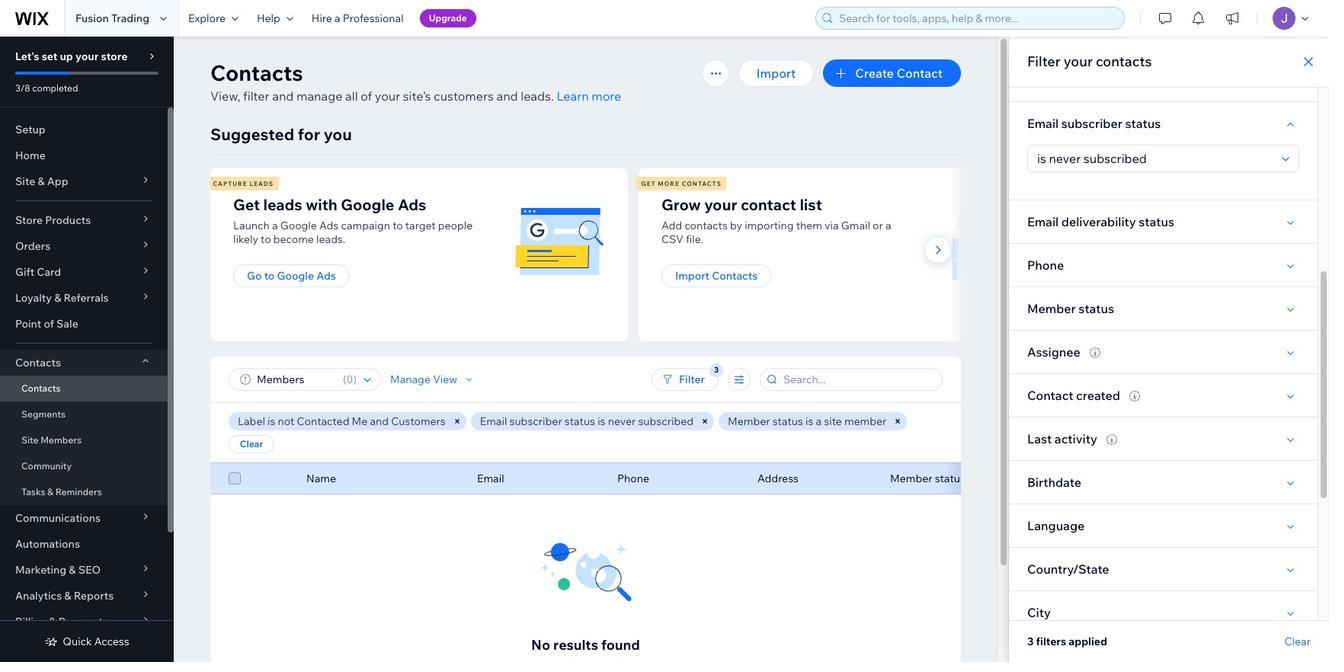 Task type: locate. For each thing, give the bounding box(es) containing it.
of
[[361, 88, 372, 104], [44, 317, 54, 331]]

1 vertical spatial clear
[[1285, 635, 1311, 649]]

site down segments
[[21, 435, 39, 446]]

2 horizontal spatial member
[[1028, 301, 1076, 316]]

1 vertical spatial import
[[675, 269, 710, 283]]

1 horizontal spatial clear
[[1285, 635, 1311, 649]]

is left site
[[806, 415, 814, 428]]

is left not
[[268, 415, 276, 428]]

or
[[873, 219, 883, 233]]

get
[[233, 195, 260, 214]]

0 vertical spatial subscriber
[[1062, 116, 1123, 131]]

learn more button
[[557, 87, 622, 105]]

0 vertical spatial leads.
[[521, 88, 554, 104]]

via
[[825, 219, 839, 233]]

1 vertical spatial member status
[[890, 472, 966, 486]]

& for tasks
[[47, 486, 53, 498]]

Select an option field
[[1033, 146, 1278, 172]]

contact
[[897, 66, 943, 81], [1028, 388, 1074, 403]]

0 vertical spatial clear button
[[229, 435, 274, 454]]

manage
[[390, 373, 431, 387]]

1 horizontal spatial subscriber
[[1062, 116, 1123, 131]]

orders
[[15, 239, 50, 253]]

loyalty & referrals button
[[0, 285, 168, 311]]

email
[[1028, 116, 1059, 131], [1028, 214, 1059, 229], [480, 415, 507, 428], [477, 472, 504, 486]]

payments
[[58, 615, 108, 629]]

1 vertical spatial subscriber
[[510, 415, 562, 428]]

store
[[101, 50, 128, 63]]

for
[[298, 124, 320, 144]]

0 horizontal spatial contact
[[897, 66, 943, 81]]

email for email deliverability status
[[1028, 214, 1059, 229]]

your up 'email subscriber status'
[[1064, 53, 1093, 70]]

to right go
[[264, 269, 275, 283]]

contact right create
[[897, 66, 943, 81]]

people
[[438, 219, 473, 233]]

list
[[208, 168, 1063, 342]]

contacts up segments
[[21, 383, 61, 394]]

1 vertical spatial google
[[280, 219, 317, 233]]

import contacts
[[675, 269, 758, 283]]

site inside dropdown button
[[15, 175, 35, 188]]

0 horizontal spatial member
[[728, 415, 770, 428]]

google down the become
[[277, 269, 314, 283]]

site down home
[[15, 175, 35, 188]]

2 vertical spatial google
[[277, 269, 314, 283]]

all
[[345, 88, 358, 104]]

of right all at the top of the page
[[361, 88, 372, 104]]

& for site
[[38, 175, 45, 188]]

0 horizontal spatial of
[[44, 317, 54, 331]]

& right loyalty
[[54, 291, 61, 305]]

billing & payments button
[[0, 609, 168, 635]]

is
[[268, 415, 276, 428], [598, 415, 606, 428], [806, 415, 814, 428]]

address
[[758, 472, 799, 486]]

campaign
[[341, 219, 390, 233]]

contact down assignee at the right bottom of page
[[1028, 388, 1074, 403]]

0 horizontal spatial filter
[[679, 373, 705, 387]]

leads.
[[521, 88, 554, 104], [316, 233, 346, 246]]

filter inside "button"
[[679, 373, 705, 387]]

a inside get leads with google ads launch a google ads campaign to target people likely to become leads.
[[272, 219, 278, 233]]

1 vertical spatial filter
[[679, 373, 705, 387]]

import inside button
[[675, 269, 710, 283]]

0 vertical spatial of
[[361, 88, 372, 104]]

0 vertical spatial member
[[1028, 301, 1076, 316]]

site's
[[403, 88, 431, 104]]

filters
[[1036, 635, 1067, 649]]

1 vertical spatial contact
[[1028, 388, 1074, 403]]

access
[[94, 635, 129, 649]]

a down leads
[[272, 219, 278, 233]]

and right customers at the left of the page
[[497, 88, 518, 104]]

& left reports
[[64, 589, 71, 603]]

0 vertical spatial import
[[757, 66, 796, 81]]

0 horizontal spatial clear
[[240, 438, 263, 450]]

3 is from the left
[[806, 415, 814, 428]]

site
[[15, 175, 35, 188], [21, 435, 39, 446]]

leads. left learn
[[521, 88, 554, 104]]

0 horizontal spatial leads.
[[316, 233, 346, 246]]

analytics & reports button
[[0, 583, 168, 609]]

and right filter
[[272, 88, 294, 104]]

launch
[[233, 219, 270, 233]]

manage
[[297, 88, 343, 104]]

loyalty & referrals
[[15, 291, 109, 305]]

never
[[608, 415, 636, 428]]

Unsaved view field
[[252, 369, 338, 390]]

point
[[15, 317, 41, 331]]

your up the by
[[705, 195, 738, 214]]

view
[[433, 373, 458, 387]]

0 horizontal spatial clear button
[[229, 435, 274, 454]]

1 horizontal spatial is
[[598, 415, 606, 428]]

setup
[[15, 123, 46, 136]]

capture
[[213, 180, 247, 188]]

to inside 'button'
[[264, 269, 275, 283]]

suggested
[[210, 124, 294, 144]]

0 vertical spatial filter
[[1028, 53, 1061, 70]]

& left 'app'
[[38, 175, 45, 188]]

label
[[238, 415, 265, 428]]

importing
[[745, 219, 794, 233]]

1 horizontal spatial leads.
[[521, 88, 554, 104]]

1 horizontal spatial of
[[361, 88, 372, 104]]

contacts down point of sale
[[15, 356, 61, 370]]

clear inside clear button
[[240, 438, 263, 450]]

tasks & reminders link
[[0, 480, 168, 505]]

to left target
[[393, 219, 403, 233]]

not
[[278, 415, 294, 428]]

1 horizontal spatial clear button
[[1285, 635, 1311, 649]]

go to google ads
[[247, 269, 336, 283]]

Search... field
[[779, 369, 938, 390]]

get more contacts
[[642, 180, 722, 188]]

& for billing
[[49, 615, 56, 629]]

hire a professional
[[312, 11, 404, 25]]

0 vertical spatial phone
[[1028, 258, 1065, 273]]

ads up target
[[398, 195, 426, 214]]

is left never
[[598, 415, 606, 428]]

contacts inside contacts view, filter and manage all of your site's customers and leads. learn more
[[210, 59, 303, 86]]

automations
[[15, 537, 80, 551]]

created
[[1077, 388, 1121, 403]]

0
[[346, 373, 353, 387]]

email subscriber status is never subscribed
[[480, 415, 694, 428]]

your right up
[[75, 50, 99, 63]]

a right or
[[886, 219, 892, 233]]

1 horizontal spatial import
[[757, 66, 796, 81]]

contacts
[[1096, 53, 1152, 70], [685, 219, 728, 233]]

0 horizontal spatial import
[[675, 269, 710, 283]]

your left site's
[[375, 88, 400, 104]]

help button
[[248, 0, 303, 37]]

import inside button
[[757, 66, 796, 81]]

0 horizontal spatial is
[[268, 415, 276, 428]]

subscriber for email subscriber status
[[1062, 116, 1123, 131]]

& right "tasks"
[[47, 486, 53, 498]]

0 vertical spatial site
[[15, 175, 35, 188]]

contacts up 'email subscriber status'
[[1096, 53, 1152, 70]]

leads. inside contacts view, filter and manage all of your site's customers and leads. learn more
[[521, 88, 554, 104]]

more
[[592, 88, 622, 104]]

subscriber for email subscriber status is never subscribed
[[510, 415, 562, 428]]

0 horizontal spatial subscriber
[[510, 415, 562, 428]]

home
[[15, 149, 46, 162]]

site for site members
[[21, 435, 39, 446]]

ads inside 'button'
[[317, 269, 336, 283]]

member
[[845, 415, 887, 428]]

1 horizontal spatial member
[[890, 472, 933, 486]]

analytics & reports
[[15, 589, 114, 603]]

google up "campaign"
[[341, 195, 395, 214]]

&
[[38, 175, 45, 188], [54, 291, 61, 305], [47, 486, 53, 498], [69, 563, 76, 577], [64, 589, 71, 603], [49, 615, 56, 629]]

to right likely at the left of page
[[261, 233, 271, 246]]

1 is from the left
[[268, 415, 276, 428]]

member
[[1028, 301, 1076, 316], [728, 415, 770, 428], [890, 472, 933, 486]]

contacts down the by
[[712, 269, 758, 283]]

& left seo
[[69, 563, 76, 577]]

no
[[531, 637, 550, 654]]

phone down deliverability
[[1028, 258, 1065, 273]]

1 horizontal spatial contacts
[[1096, 53, 1152, 70]]

gift
[[15, 265, 34, 279]]

create contact
[[856, 66, 943, 81]]

ads down get leads with google ads launch a google ads campaign to target people likely to become leads.
[[317, 269, 336, 283]]

help
[[257, 11, 280, 25]]

sale
[[56, 317, 78, 331]]

& inside dropdown button
[[69, 563, 76, 577]]

app
[[47, 175, 68, 188]]

contacts left the by
[[685, 219, 728, 233]]

phone down never
[[618, 472, 650, 486]]

0 vertical spatial member status
[[1028, 301, 1115, 316]]

clear
[[240, 438, 263, 450], [1285, 635, 1311, 649]]

filter your contacts
[[1028, 53, 1152, 70]]

google down leads
[[280, 219, 317, 233]]

1 vertical spatial contacts
[[685, 219, 728, 233]]

2 horizontal spatial is
[[806, 415, 814, 428]]

import
[[757, 66, 796, 81], [675, 269, 710, 283]]

status
[[1126, 116, 1161, 131], [1139, 214, 1175, 229], [1079, 301, 1115, 316], [565, 415, 595, 428], [773, 415, 804, 428], [935, 472, 966, 486]]

1 vertical spatial site
[[21, 435, 39, 446]]

Search for tools, apps, help & more... field
[[835, 8, 1120, 29]]

grow your contact list add contacts by importing them via gmail or a csv file.
[[662, 195, 892, 246]]

1 vertical spatial leads.
[[316, 233, 346, 246]]

1 vertical spatial of
[[44, 317, 54, 331]]

contacts inside button
[[712, 269, 758, 283]]

more
[[658, 180, 680, 188]]

1 vertical spatial ads
[[319, 219, 339, 233]]

None checkbox
[[229, 470, 241, 488]]

of left sale
[[44, 317, 54, 331]]

0 horizontal spatial contacts
[[685, 219, 728, 233]]

communications
[[15, 512, 101, 525]]

1 horizontal spatial contact
[[1028, 388, 1074, 403]]

site
[[824, 415, 842, 428]]

leads
[[250, 180, 274, 188]]

a inside grow your contact list add contacts by importing them via gmail or a csv file.
[[886, 219, 892, 233]]

0 vertical spatial clear
[[240, 438, 263, 450]]

and right the me
[[370, 415, 389, 428]]

tasks
[[21, 486, 45, 498]]

birthdate
[[1028, 475, 1082, 490]]

list
[[800, 195, 822, 214]]

& for loyalty
[[54, 291, 61, 305]]

ads down 'with' on the left of page
[[319, 219, 339, 233]]

to
[[393, 219, 403, 233], [261, 233, 271, 246], [264, 269, 275, 283]]

0 vertical spatial contact
[[897, 66, 943, 81]]

store products
[[15, 213, 91, 227]]

your
[[75, 50, 99, 63], [1064, 53, 1093, 70], [375, 88, 400, 104], [705, 195, 738, 214]]

contacts up filter
[[210, 59, 303, 86]]

2 horizontal spatial and
[[497, 88, 518, 104]]

2 vertical spatial ads
[[317, 269, 336, 283]]

leads. down 'with' on the left of page
[[316, 233, 346, 246]]

0 horizontal spatial phone
[[618, 472, 650, 486]]

1 horizontal spatial filter
[[1028, 53, 1061, 70]]

marketing & seo
[[15, 563, 101, 577]]

filter for filter
[[679, 373, 705, 387]]

& right "billing"
[[49, 615, 56, 629]]

site members
[[21, 435, 82, 446]]

)
[[353, 373, 357, 387]]

contacts inside popup button
[[15, 356, 61, 370]]



Task type: vqa. For each thing, say whether or not it's contained in the screenshot.
set
yes



Task type: describe. For each thing, give the bounding box(es) containing it.
last
[[1028, 432, 1052, 447]]

contact inside create contact button
[[897, 66, 943, 81]]

2 is from the left
[[598, 415, 606, 428]]

filter for filter your contacts
[[1028, 53, 1061, 70]]

filter button
[[652, 368, 719, 391]]

your inside contacts view, filter and manage all of your site's customers and leads. learn more
[[375, 88, 400, 104]]

fusion trading
[[75, 11, 149, 25]]

0 horizontal spatial member status
[[890, 472, 966, 486]]

leads
[[263, 195, 302, 214]]

capture leads
[[213, 180, 274, 188]]

1 horizontal spatial member status
[[1028, 301, 1115, 316]]

email for email subscriber status is never subscribed
[[480, 415, 507, 428]]

of inside contacts view, filter and manage all of your site's customers and leads. learn more
[[361, 88, 372, 104]]

home link
[[0, 143, 168, 168]]

a left site
[[816, 415, 822, 428]]

orders button
[[0, 233, 168, 259]]

leads. inside get leads with google ads launch a google ads campaign to target people likely to become leads.
[[316, 233, 346, 246]]

quick access button
[[44, 635, 129, 649]]

learn
[[557, 88, 589, 104]]

upgrade button
[[420, 9, 476, 27]]

go to google ads button
[[233, 265, 350, 287]]

get
[[642, 180, 656, 188]]

1 horizontal spatial phone
[[1028, 258, 1065, 273]]

( 0 )
[[343, 373, 357, 387]]

billing & payments
[[15, 615, 108, 629]]

name
[[306, 472, 336, 486]]

results
[[554, 637, 598, 654]]

segments
[[21, 409, 66, 420]]

1 vertical spatial clear button
[[1285, 635, 1311, 649]]

get leads with google ads launch a google ads campaign to target people likely to become leads.
[[233, 195, 473, 246]]

let's set up your store
[[15, 50, 128, 63]]

email for email subscriber status
[[1028, 116, 1059, 131]]

last activity
[[1028, 432, 1098, 447]]

with
[[306, 195, 338, 214]]

2 vertical spatial member
[[890, 472, 933, 486]]

marketing & seo button
[[0, 557, 168, 583]]

0 vertical spatial contacts
[[1096, 53, 1152, 70]]

site & app button
[[0, 168, 168, 194]]

setup link
[[0, 117, 168, 143]]

segments link
[[0, 402, 168, 428]]

your inside sidebar 'element'
[[75, 50, 99, 63]]

automations link
[[0, 531, 168, 557]]

1 vertical spatial phone
[[618, 472, 650, 486]]

a right hire
[[335, 11, 341, 25]]

import for import
[[757, 66, 796, 81]]

contacts inside grow your contact list add contacts by importing them via gmail or a csv file.
[[685, 219, 728, 233]]

import for import contacts
[[675, 269, 710, 283]]

me
[[352, 415, 368, 428]]

0 horizontal spatial and
[[272, 88, 294, 104]]

& for marketing
[[69, 563, 76, 577]]

subscribed
[[638, 415, 694, 428]]

reports
[[74, 589, 114, 603]]

sidebar element
[[0, 37, 174, 663]]

found
[[601, 637, 640, 654]]

them
[[796, 219, 823, 233]]

site for site & app
[[15, 175, 35, 188]]

1 horizontal spatial and
[[370, 415, 389, 428]]

tasks & reminders
[[21, 486, 102, 498]]

contacted
[[297, 415, 350, 428]]

3/8
[[15, 82, 30, 94]]

3/8 completed
[[15, 82, 78, 94]]

explore
[[188, 11, 226, 25]]

by
[[730, 219, 743, 233]]

0 vertical spatial ads
[[398, 195, 426, 214]]

gift card button
[[0, 259, 168, 285]]

clear for top clear button
[[240, 438, 263, 450]]

language
[[1028, 518, 1085, 534]]

3 filters applied
[[1028, 635, 1108, 649]]

country/state
[[1028, 562, 1110, 577]]

reminders
[[55, 486, 102, 498]]

target
[[405, 219, 436, 233]]

become
[[273, 233, 314, 246]]

0 vertical spatial google
[[341, 195, 395, 214]]

card
[[37, 265, 61, 279]]

activity
[[1055, 432, 1098, 447]]

create contact button
[[824, 59, 961, 87]]

city
[[1028, 605, 1051, 621]]

professional
[[343, 11, 404, 25]]

fusion
[[75, 11, 109, 25]]

contacts view, filter and manage all of your site's customers and leads. learn more
[[210, 59, 622, 104]]

hire a professional link
[[303, 0, 413, 37]]

1 vertical spatial member
[[728, 415, 770, 428]]

products
[[45, 213, 91, 227]]

you
[[324, 124, 352, 144]]

list containing get leads with google ads
[[208, 168, 1063, 342]]

member status is a site member
[[728, 415, 887, 428]]

manage view
[[390, 373, 458, 387]]

create
[[856, 66, 894, 81]]

store products button
[[0, 207, 168, 233]]

your inside grow your contact list add contacts by importing them via gmail or a csv file.
[[705, 195, 738, 214]]

communications button
[[0, 505, 168, 531]]

manage view button
[[390, 373, 476, 387]]

up
[[60, 50, 73, 63]]

referrals
[[64, 291, 109, 305]]

billing
[[15, 615, 47, 629]]

view,
[[210, 88, 241, 104]]

& for analytics
[[64, 589, 71, 603]]

contacts button
[[0, 350, 168, 376]]

csv
[[662, 233, 684, 246]]

3
[[1028, 635, 1034, 649]]

trading
[[111, 11, 149, 25]]

customers
[[391, 415, 446, 428]]

applied
[[1069, 635, 1108, 649]]

loyalty
[[15, 291, 52, 305]]

of inside sidebar 'element'
[[44, 317, 54, 331]]

clear for the bottom clear button
[[1285, 635, 1311, 649]]

grow
[[662, 195, 701, 214]]

google inside 'button'
[[277, 269, 314, 283]]



